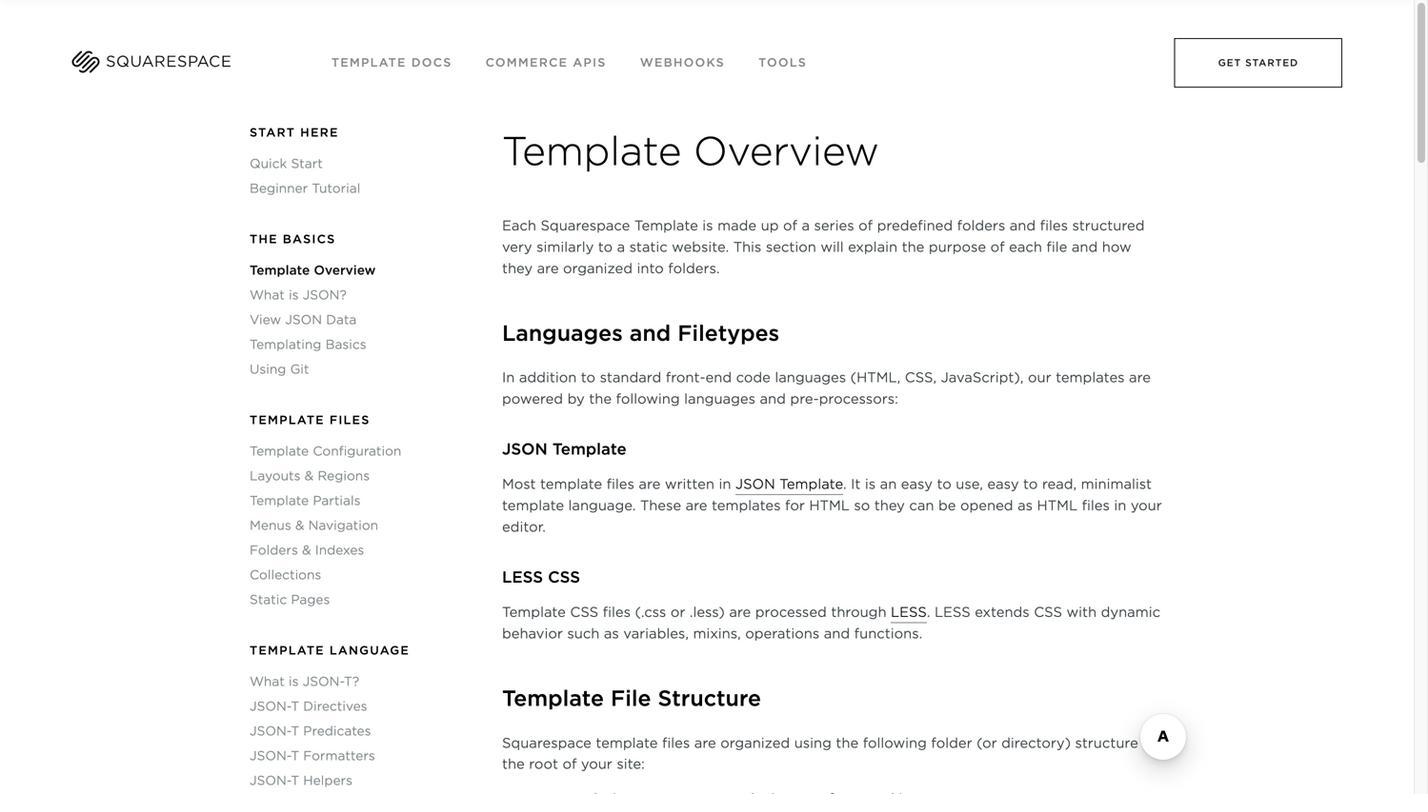 Task type: describe. For each thing, give the bounding box(es) containing it.
written
[[665, 477, 715, 493]]

template css files (.css or .less) are processed through less
[[502, 605, 927, 621]]

0 vertical spatial json
[[285, 313, 322, 328]]

. less extends css with dynamic behavior such as variables, mixins, operations and functions.
[[502, 605, 1161, 642]]

t?
[[344, 675, 359, 690]]

the basics
[[250, 233, 336, 247]]

folder
[[931, 736, 973, 752]]

template docs link
[[332, 56, 452, 70]]

0 horizontal spatial less
[[502, 568, 543, 587]]

and inside in addition to standard front-end code languages (html, css, javascript), our templates are powered by the following languages and pre-processors:
[[760, 391, 786, 408]]

menus
[[250, 519, 291, 533]]

templating
[[250, 338, 322, 352]]

and up standard
[[630, 321, 671, 346]]

get
[[1219, 57, 1242, 69]]

json?
[[303, 288, 347, 303]]

template up what is json-t?
[[250, 644, 325, 658]]

webhooks link
[[640, 56, 725, 70]]

the inside in addition to standard front-end code languages (html, css, javascript), our templates are powered by the following languages and pre-processors:
[[589, 391, 612, 408]]

files for template css files (.css or .less) are processed through less
[[603, 605, 631, 621]]

it
[[851, 477, 861, 493]]

basics for the basics
[[283, 233, 336, 247]]

an
[[880, 477, 897, 493]]

folders & indexes link
[[250, 543, 459, 558]]

navigation
[[308, 519, 378, 533]]

1 horizontal spatial less
[[891, 605, 927, 621]]

template docs
[[332, 56, 452, 70]]

template overview link
[[250, 263, 459, 278]]

what for what is json-t?
[[250, 675, 285, 690]]

is up view json data at top
[[289, 288, 299, 303]]

json-t helpers link
[[250, 774, 459, 789]]

series
[[814, 218, 854, 234]]

1 easy from the left
[[901, 477, 933, 493]]

json- for json-t directives
[[250, 700, 291, 714]]

so
[[854, 498, 870, 514]]

1 vertical spatial start
[[291, 156, 323, 171]]

webhooks
[[640, 56, 725, 70]]

(html,
[[851, 370, 901, 386]]

0 vertical spatial in
[[719, 477, 731, 493]]

your inside squarespace template files are organized using the following folder (or directory) structure at the root of your site:
[[581, 757, 613, 773]]

template up what is json?
[[250, 263, 310, 278]]

template up behavior
[[502, 605, 566, 621]]

they inside the ". it is an easy to use, easy to read, minimalist template language. these are templates for html so they can be opened as html files in your editor."
[[875, 498, 905, 514]]

menus & navigation
[[250, 519, 378, 533]]

here
[[300, 126, 339, 140]]

processed
[[756, 605, 827, 621]]

template up template configuration
[[250, 414, 325, 428]]

predicates
[[303, 724, 371, 739]]

as inside . less extends css with dynamic behavior such as variables, mixins, operations and functions.
[[604, 626, 619, 642]]

and right 'file'
[[1072, 239, 1098, 255]]

mixins,
[[693, 626, 741, 642]]

directives
[[303, 700, 367, 714]]

will
[[821, 239, 844, 255]]

operations
[[746, 626, 820, 642]]

organized inside squarespace template files are organized using the following folder (or directory) structure at the root of your site:
[[721, 736, 790, 752]]

template configuration link
[[250, 444, 459, 459]]

squarespace inside squarespace template files are organized using the following folder (or directory) structure at the root of your site:
[[502, 736, 592, 752]]

get started link
[[1175, 38, 1343, 88]]

static
[[630, 239, 668, 255]]

menus & navigation link
[[250, 519, 459, 533]]

files
[[330, 414, 370, 428]]

or
[[671, 605, 686, 621]]

t for formatters
[[291, 749, 299, 764]]

t for directives
[[291, 700, 299, 714]]

root
[[529, 757, 558, 773]]

0 vertical spatial overview
[[694, 127, 879, 175]]

is inside each squarespace template is made up of a series of predefined folders and files structured very similarly to a static website. this section will explain the purpose of each file and how they are organized into folders.
[[703, 218, 713, 234]]

view json data link
[[250, 313, 459, 328]]

into
[[637, 261, 664, 277]]

the
[[250, 233, 278, 247]]

quick start
[[250, 156, 323, 171]]

. for less
[[927, 605, 931, 621]]

for
[[785, 498, 805, 514]]

beginner tutorial
[[250, 181, 361, 196]]

helpers
[[303, 774, 353, 789]]

standard
[[600, 370, 662, 386]]

squarespace inside each squarespace template is made up of a series of predefined folders and files structured very similarly to a static website. this section will explain the purpose of each file and how they are organized into folders.
[[541, 218, 630, 234]]

collections link
[[250, 568, 459, 583]]

front-
[[666, 370, 706, 386]]

with
[[1067, 605, 1097, 621]]

can
[[910, 498, 934, 514]]

template files
[[250, 414, 370, 428]]

commerce
[[486, 56, 568, 70]]

template up for
[[780, 477, 843, 493]]

and inside . less extends css with dynamic behavior such as variables, mixins, operations and functions.
[[824, 626, 850, 642]]

static pages link
[[250, 593, 459, 608]]

template inside the ". it is an easy to use, easy to read, minimalist template language. these are templates for html so they can be opened as html files in your editor."
[[502, 498, 564, 514]]

json-t directives
[[250, 700, 367, 714]]

are inside squarespace template files are organized using the following folder (or directory) structure at the root of your site:
[[695, 736, 716, 752]]

template partials
[[250, 494, 361, 509]]

using git link
[[250, 362, 459, 377]]

commerce apis link
[[486, 56, 607, 70]]

(or
[[977, 736, 997, 752]]

editor.
[[502, 519, 546, 536]]

layouts
[[250, 469, 301, 484]]

files for most template files are written in json template
[[607, 477, 635, 493]]

json- for json-t helpers
[[250, 774, 291, 789]]

template inside each squarespace template is made up of a series of predefined folders and files structured very similarly to a static website. this section will explain the purpose of each file and how they are organized into folders.
[[635, 218, 698, 234]]

. it is an easy to use, easy to read, minimalist template language. these are templates for html so they can be opened as html files in your editor.
[[502, 477, 1162, 536]]

in addition to standard front-end code languages (html, css, javascript), our templates are powered by the following languages and pre-processors:
[[502, 370, 1151, 408]]

such
[[567, 626, 600, 642]]

json template link
[[736, 477, 843, 496]]

read,
[[1042, 477, 1077, 493]]

very
[[502, 239, 532, 255]]

less css
[[502, 568, 580, 587]]

indexes
[[315, 543, 364, 558]]

folders.
[[668, 261, 720, 277]]

.less)
[[690, 605, 725, 621]]

structured
[[1073, 218, 1145, 234]]

tools
[[759, 56, 807, 70]]

template for squarespace
[[596, 736, 658, 752]]

purpose
[[929, 239, 987, 255]]

how
[[1102, 239, 1132, 255]]

site:
[[617, 757, 645, 773]]

squarespace template files are organized using the following folder (or directory) structure at the root of your site:
[[502, 736, 1157, 773]]

of right up
[[783, 218, 798, 234]]

docs
[[411, 56, 452, 70]]

static pages
[[250, 593, 330, 608]]

use,
[[956, 477, 983, 493]]

css for less
[[548, 568, 580, 587]]

template left docs
[[332, 56, 407, 70]]



Task type: vqa. For each thing, say whether or not it's contained in the screenshot.
Blog Collection "image"
no



Task type: locate. For each thing, give the bounding box(es) containing it.
template down json template
[[540, 477, 602, 493]]

0 vertical spatial .
[[843, 477, 847, 493]]

template overview up made on the top right of page
[[502, 127, 879, 175]]

. inside the ". it is an easy to use, easy to read, minimalist template language. these are templates for html so they can be opened as html files in your editor."
[[843, 477, 847, 493]]

less down editor.
[[502, 568, 543, 587]]

1 horizontal spatial json
[[502, 440, 548, 459]]

json-t directives link
[[250, 700, 459, 714]]

1 html from the left
[[809, 498, 850, 514]]

html
[[809, 498, 850, 514], [1037, 498, 1078, 514]]

0 vertical spatial as
[[1018, 498, 1033, 514]]

0 horizontal spatial a
[[617, 239, 625, 255]]

4 t from the top
[[291, 774, 299, 789]]

2 horizontal spatial json
[[736, 477, 776, 493]]

less right less link
[[935, 605, 971, 621]]

folders
[[957, 218, 1006, 234]]

templates right our
[[1056, 370, 1125, 386]]

2 t from the top
[[291, 724, 299, 739]]

languages up pre-
[[775, 370, 846, 386]]

files up language.
[[607, 477, 635, 493]]

language
[[330, 644, 410, 658]]

and down through
[[824, 626, 850, 642]]

template down by in the left of the page
[[553, 440, 627, 459]]

in right written
[[719, 477, 731, 493]]

what is json-t? link
[[250, 675, 459, 690]]

1 vertical spatial json
[[502, 440, 548, 459]]

1 horizontal spatial they
[[875, 498, 905, 514]]

started
[[1246, 57, 1299, 69]]

quick start link
[[250, 156, 459, 171]]

. right through
[[927, 605, 931, 621]]

0 horizontal spatial easy
[[901, 477, 933, 493]]

organized left using
[[721, 736, 790, 752]]

1 vertical spatial following
[[863, 736, 927, 752]]

template down layouts
[[250, 494, 309, 509]]

1 horizontal spatial your
[[1131, 498, 1162, 514]]

is inside the ". it is an easy to use, easy to read, minimalist template language. these are templates for html so they can be opened as html files in your editor."
[[865, 477, 876, 493]]

the right using
[[836, 736, 859, 752]]

templates inside the ". it is an easy to use, easy to read, minimalist template language. these are templates for html so they can be opened as html files in your editor."
[[712, 498, 781, 514]]

folders
[[250, 543, 298, 558]]

following left "folder"
[[863, 736, 927, 752]]

of up explain
[[859, 218, 873, 234]]

each
[[1009, 239, 1043, 255]]

organized
[[563, 261, 633, 277], [721, 736, 790, 752]]

0 horizontal spatial html
[[809, 498, 850, 514]]

json- up json-t helpers
[[250, 749, 291, 764]]

1 vertical spatial basics
[[326, 338, 367, 352]]

0 vertical spatial organized
[[563, 261, 633, 277]]

less up functions.
[[891, 605, 927, 621]]

0 horizontal spatial in
[[719, 477, 731, 493]]

easy
[[901, 477, 933, 493], [988, 477, 1019, 493]]

. for json template
[[843, 477, 847, 493]]

1 horizontal spatial as
[[1018, 498, 1033, 514]]

what for what is json?
[[250, 288, 285, 303]]

1 vertical spatial languages
[[684, 391, 756, 408]]

1 what from the top
[[250, 288, 285, 303]]

file
[[1047, 239, 1068, 255]]

in inside the ". it is an easy to use, easy to read, minimalist template language. these are templates for html so they can be opened as html files in your editor."
[[1114, 498, 1127, 514]]

1 vertical spatial squarespace
[[502, 736, 592, 752]]

t down json-t directives
[[291, 724, 299, 739]]

1 vertical spatial template overview
[[250, 263, 376, 278]]

basics for templating basics
[[326, 338, 367, 352]]

0 vertical spatial template overview
[[502, 127, 879, 175]]

1 horizontal spatial organized
[[721, 736, 790, 752]]

and down code
[[760, 391, 786, 408]]

what up json-t directives
[[250, 675, 285, 690]]

squarespace up similarly
[[541, 218, 630, 234]]

up
[[761, 218, 779, 234]]

are inside in addition to standard front-end code languages (html, css, javascript), our templates are powered by the following languages and pre-processors:
[[1129, 370, 1151, 386]]

organized inside each squarespace template is made up of a series of predefined folders and files structured very similarly to a static website. this section will explain the purpose of each file and how they are organized into folders.
[[563, 261, 633, 277]]

templates
[[1056, 370, 1125, 386], [712, 498, 781, 514]]

they inside each squarespace template is made up of a series of predefined folders and files structured very similarly to a static website. this section will explain the purpose of each file and how they are organized into folders.
[[502, 261, 533, 277]]

following inside in addition to standard front-end code languages (html, css, javascript), our templates are powered by the following languages and pre-processors:
[[616, 391, 680, 408]]

1 vertical spatial overview
[[314, 263, 376, 278]]

1 vertical spatial &
[[295, 519, 304, 533]]

your
[[1131, 498, 1162, 514], [581, 757, 613, 773]]

made
[[718, 218, 757, 234]]

tools link
[[759, 56, 807, 70]]

0 horizontal spatial templates
[[712, 498, 781, 514]]

the
[[902, 239, 925, 255], [589, 391, 612, 408], [836, 736, 859, 752], [502, 757, 525, 773]]

these
[[640, 498, 682, 514]]

1 vertical spatial what
[[250, 675, 285, 690]]

filetypes
[[678, 321, 780, 346]]

. inside . less extends css with dynamic behavior such as variables, mixins, operations and functions.
[[927, 605, 931, 621]]

files inside squarespace template files are organized using the following folder (or directory) structure at the root of your site:
[[662, 736, 690, 752]]

0 vertical spatial basics
[[283, 233, 336, 247]]

template overview up json?
[[250, 263, 376, 278]]

json up "most"
[[502, 440, 548, 459]]

0 vertical spatial &
[[305, 469, 314, 484]]

1 vertical spatial .
[[927, 605, 931, 621]]

files down 'structure'
[[662, 736, 690, 752]]

2 easy from the left
[[988, 477, 1019, 493]]

they down an
[[875, 498, 905, 514]]

is up json-t directives
[[289, 675, 299, 690]]

2 vertical spatial &
[[302, 543, 311, 558]]

beginner
[[250, 181, 308, 196]]

1 horizontal spatial following
[[863, 736, 927, 752]]

0 horizontal spatial organized
[[563, 261, 633, 277]]

end
[[706, 370, 732, 386]]

behavior
[[502, 626, 563, 642]]

html down read,
[[1037, 498, 1078, 514]]

0 vertical spatial squarespace
[[541, 218, 630, 234]]

template overview
[[502, 127, 879, 175], [250, 263, 376, 278]]

to up by in the left of the page
[[581, 370, 596, 386]]

in down minimalist
[[1114, 498, 1127, 514]]

1 horizontal spatial in
[[1114, 498, 1127, 514]]

template up root
[[502, 687, 604, 712]]

json- for json-t formatters
[[250, 749, 291, 764]]

addition
[[519, 370, 577, 386]]

structure
[[1076, 736, 1139, 752]]

files left (.css
[[603, 605, 631, 621]]

through
[[831, 605, 887, 621]]

are inside each squarespace template is made up of a series of predefined folders and files structured very similarly to a static website. this section will explain the purpose of each file and how they are organized into folders.
[[537, 261, 559, 277]]

json- for json-t predicates
[[250, 724, 291, 739]]

0 horizontal spatial overview
[[314, 263, 376, 278]]

json-t predicates
[[250, 724, 371, 739]]

0 vertical spatial a
[[802, 218, 810, 234]]

git
[[290, 362, 309, 377]]

less link
[[891, 605, 927, 624]]

1 t from the top
[[291, 700, 299, 714]]

1 vertical spatial your
[[581, 757, 613, 773]]

2 horizontal spatial less
[[935, 605, 971, 621]]

0 horizontal spatial template overview
[[250, 263, 376, 278]]

css for template
[[570, 605, 599, 621]]

json- down what is json-t?
[[250, 700, 291, 714]]

css inside . less extends css with dynamic behavior such as variables, mixins, operations and functions.
[[1034, 605, 1063, 621]]

json-t formatters
[[250, 749, 375, 764]]

0 horizontal spatial following
[[616, 391, 680, 408]]

0 horizontal spatial they
[[502, 261, 533, 277]]

templates inside in addition to standard front-end code languages (html, css, javascript), our templates are powered by the following languages and pre-processors:
[[1056, 370, 1125, 386]]

0 horizontal spatial as
[[604, 626, 619, 642]]

2 vertical spatial template
[[596, 736, 658, 752]]

0 vertical spatial following
[[616, 391, 680, 408]]

easy up the can at the right of the page
[[901, 477, 933, 493]]

variables,
[[624, 626, 689, 642]]

json up templating basics
[[285, 313, 322, 328]]

t for predicates
[[291, 724, 299, 739]]

as right such
[[604, 626, 619, 642]]

your left site:
[[581, 757, 613, 773]]

1 horizontal spatial templates
[[1056, 370, 1125, 386]]

view
[[250, 313, 281, 328]]

0 vertical spatial start
[[250, 126, 296, 140]]

is
[[703, 218, 713, 234], [289, 288, 299, 303], [865, 477, 876, 493], [289, 675, 299, 690]]

template file structure
[[502, 687, 761, 712]]

powered
[[502, 391, 563, 408]]

template down the apis
[[502, 127, 682, 175]]

overview up what is json? link
[[314, 263, 376, 278]]

basics right the
[[283, 233, 336, 247]]

of
[[783, 218, 798, 234], [859, 218, 873, 234], [991, 239, 1005, 255], [563, 757, 577, 773]]

is right it
[[865, 477, 876, 493]]

at
[[1143, 736, 1157, 752]]

to inside each squarespace template is made up of a series of predefined folders and files structured very similarly to a static website. this section will explain the purpose of each file and how they are organized into folders.
[[598, 239, 613, 255]]

html left so
[[809, 498, 850, 514]]

files up 'file'
[[1040, 218, 1068, 234]]

2 html from the left
[[1037, 498, 1078, 514]]

json
[[285, 313, 322, 328], [502, 440, 548, 459], [736, 477, 776, 493]]

1 horizontal spatial template overview
[[502, 127, 879, 175]]

1 vertical spatial template
[[502, 498, 564, 514]]

languages down end on the top of page
[[684, 391, 756, 408]]

the down predefined
[[902, 239, 925, 255]]

basics
[[283, 233, 336, 247], [326, 338, 367, 352]]

1 horizontal spatial overview
[[694, 127, 879, 175]]

a up section
[[802, 218, 810, 234]]

directory)
[[1002, 736, 1071, 752]]

your inside the ". it is an easy to use, easy to read, minimalist template language. these are templates for html so they can be opened as html files in your editor."
[[1131, 498, 1162, 514]]

what is json?
[[250, 288, 347, 303]]

. left it
[[843, 477, 847, 493]]

overview up up
[[694, 127, 879, 175]]

and up each
[[1010, 218, 1036, 234]]

they down very
[[502, 261, 533, 277]]

json- up directives
[[303, 675, 344, 690]]

0 vertical spatial your
[[1131, 498, 1162, 514]]

as right the opened
[[1018, 498, 1033, 514]]

our
[[1028, 370, 1052, 386]]

following down standard
[[616, 391, 680, 408]]

template up editor.
[[502, 498, 564, 514]]

to up be
[[937, 477, 952, 493]]

json- down json-t directives
[[250, 724, 291, 739]]

0 vertical spatial what
[[250, 288, 285, 303]]

1 horizontal spatial a
[[802, 218, 810, 234]]

json- down json-t formatters
[[250, 774, 291, 789]]

(.css
[[635, 605, 666, 621]]

1 vertical spatial as
[[604, 626, 619, 642]]

files down minimalist
[[1082, 498, 1110, 514]]

1 horizontal spatial html
[[1037, 498, 1078, 514]]

t for helpers
[[291, 774, 299, 789]]

files inside the ". it is an easy to use, easy to read, minimalist template language. these are templates for html so they can be opened as html files in your editor."
[[1082, 498, 1110, 514]]

& down template partials
[[295, 519, 304, 533]]

&
[[305, 469, 314, 484], [295, 519, 304, 533], [302, 543, 311, 558]]

t down what is json-t?
[[291, 700, 299, 714]]

template up layouts
[[250, 444, 309, 459]]

template for most
[[540, 477, 602, 493]]

by
[[568, 391, 585, 408]]

of inside squarespace template files are organized using the following folder (or directory) structure at the root of your site:
[[563, 757, 577, 773]]

following inside squarespace template files are organized using the following folder (or directory) structure at the root of your site:
[[863, 736, 927, 752]]

& up template partials
[[305, 469, 314, 484]]

1 vertical spatial they
[[875, 498, 905, 514]]

json-
[[303, 675, 344, 690], [250, 700, 291, 714], [250, 724, 291, 739], [250, 749, 291, 764], [250, 774, 291, 789]]

2 vertical spatial json
[[736, 477, 776, 493]]

languages
[[775, 370, 846, 386], [684, 391, 756, 408]]

processors:
[[819, 391, 899, 408]]

json template
[[502, 440, 627, 459]]

less inside . less extends css with dynamic behavior such as variables, mixins, operations and functions.
[[935, 605, 971, 621]]

0 horizontal spatial your
[[581, 757, 613, 773]]

template partials link
[[250, 494, 459, 509]]

t up json-t helpers
[[291, 749, 299, 764]]

extends
[[975, 605, 1030, 621]]

1 vertical spatial templates
[[712, 498, 781, 514]]

using
[[795, 736, 832, 752]]

t down json-t formatters
[[291, 774, 299, 789]]

0 horizontal spatial languages
[[684, 391, 756, 408]]

folders & indexes
[[250, 543, 364, 558]]

3 t from the top
[[291, 749, 299, 764]]

file
[[611, 687, 651, 712]]

files for squarespace template files are organized using the following folder (or directory) structure at the root of your site:
[[662, 736, 690, 752]]

a left the static
[[617, 239, 625, 255]]

1 horizontal spatial languages
[[775, 370, 846, 386]]

templates down json template link
[[712, 498, 781, 514]]

organized down similarly
[[563, 261, 633, 277]]

basics down 'data' on the left top of page
[[326, 338, 367, 352]]

what up "view" at the left of page
[[250, 288, 285, 303]]

the inside each squarespace template is made up of a series of predefined folders and files structured very similarly to a static website. this section will explain the purpose of each file and how they are organized into folders.
[[902, 239, 925, 255]]

& for menus
[[295, 519, 304, 533]]

to right similarly
[[598, 239, 613, 255]]

what is json? link
[[250, 288, 459, 303]]

start up beginner tutorial
[[291, 156, 323, 171]]

to left read,
[[1024, 477, 1038, 493]]

template up site:
[[596, 736, 658, 752]]

of right root
[[563, 757, 577, 773]]

languages
[[502, 321, 623, 346]]

easy up the opened
[[988, 477, 1019, 493]]

2 what from the top
[[250, 675, 285, 690]]

the right by in the left of the page
[[589, 391, 612, 408]]

0 horizontal spatial .
[[843, 477, 847, 493]]

language.
[[569, 498, 636, 514]]

0 horizontal spatial json
[[285, 313, 322, 328]]

0 vertical spatial templates
[[1056, 370, 1125, 386]]

of down folders
[[991, 239, 1005, 255]]

javascript),
[[941, 370, 1024, 386]]

template up the static
[[635, 218, 698, 234]]

& for folders
[[302, 543, 311, 558]]

opened
[[961, 498, 1014, 514]]

to inside in addition to standard front-end code languages (html, css, javascript), our templates are powered by the following languages and pre-processors:
[[581, 370, 596, 386]]

1 horizontal spatial easy
[[988, 477, 1019, 493]]

layouts & regions
[[250, 469, 370, 484]]

0 vertical spatial they
[[502, 261, 533, 277]]

1 horizontal spatial .
[[927, 605, 931, 621]]

overview
[[694, 127, 879, 175], [314, 263, 376, 278]]

0 vertical spatial template
[[540, 477, 602, 493]]

template inside squarespace template files are organized using the following folder (or directory) structure at the root of your site:
[[596, 736, 658, 752]]

json-t formatters link
[[250, 749, 459, 764]]

json-t predicates link
[[250, 724, 459, 739]]

as inside the ". it is an easy to use, easy to read, minimalist template language. these are templates for html so they can be opened as html files in your editor."
[[1018, 498, 1033, 514]]

json-t helpers
[[250, 774, 353, 789]]

the left root
[[502, 757, 525, 773]]

1 vertical spatial in
[[1114, 498, 1127, 514]]

less
[[502, 568, 543, 587], [891, 605, 927, 621], [935, 605, 971, 621]]

template configuration
[[250, 444, 402, 459]]

0 vertical spatial languages
[[775, 370, 846, 386]]

is up website. on the top
[[703, 218, 713, 234]]

your down minimalist
[[1131, 498, 1162, 514]]

css,
[[905, 370, 937, 386]]

1 vertical spatial organized
[[721, 736, 790, 752]]

json right written
[[736, 477, 776, 493]]

what
[[250, 288, 285, 303], [250, 675, 285, 690]]

templating basics
[[250, 338, 367, 352]]

& for layouts
[[305, 469, 314, 484]]

each
[[502, 218, 537, 234]]

what is json-t?
[[250, 675, 359, 690]]

are inside the ". it is an easy to use, easy to read, minimalist template language. these are templates for html so they can be opened as html files in your editor."
[[686, 498, 708, 514]]

commerce apis
[[486, 56, 607, 70]]

templating basics link
[[250, 338, 459, 352]]

get started
[[1219, 57, 1299, 69]]

1 vertical spatial a
[[617, 239, 625, 255]]

files inside each squarespace template is made up of a series of predefined folders and files structured very similarly to a static website. this section will explain the purpose of each file and how they are organized into folders.
[[1040, 218, 1068, 234]]

squarespace up root
[[502, 736, 592, 752]]

start up quick
[[250, 126, 296, 140]]

& down menus & navigation
[[302, 543, 311, 558]]



